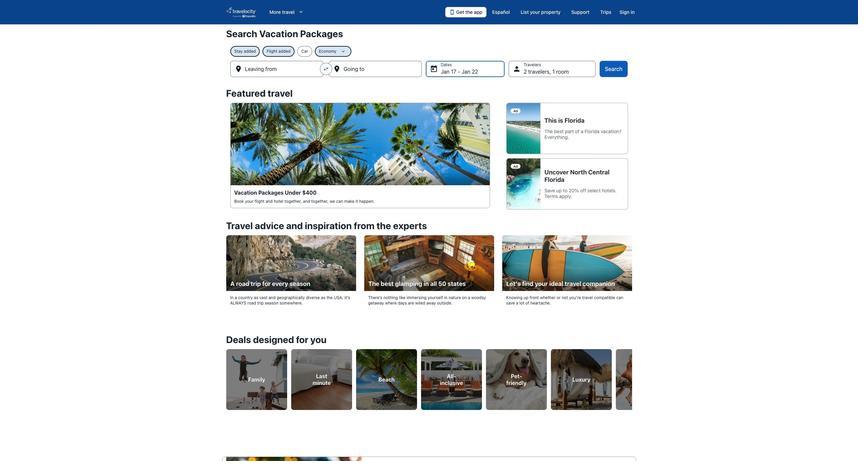Task type: describe. For each thing, give the bounding box(es) containing it.
travel advice and inspiration from the experts region
[[222, 217, 636, 318]]

travelocity logo image
[[226, 7, 256, 18]]

download the app button image
[[450, 9, 455, 15]]

previous image
[[222, 374, 230, 382]]



Task type: locate. For each thing, give the bounding box(es) containing it.
featured travel region
[[222, 84, 636, 217]]

next image
[[628, 374, 636, 382]]

main content
[[0, 24, 859, 462]]

swap origin and destination values image
[[323, 66, 329, 72]]



Task type: vqa. For each thing, say whether or not it's contained in the screenshot.
"Previous month" Image
no



